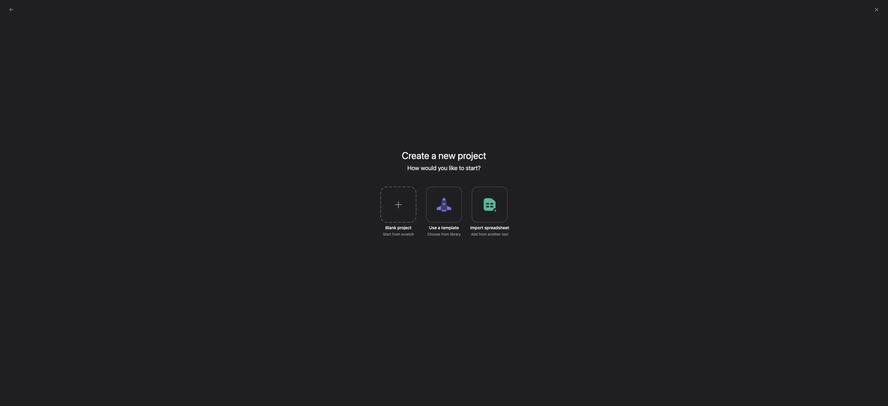 Task type: locate. For each thing, give the bounding box(es) containing it.
from
[[392, 232, 400, 237], [441, 232, 449, 237], [479, 232, 487, 237]]

from down template
[[441, 232, 449, 237]]

from inside blank project start from scratch
[[392, 232, 400, 237]]

another
[[488, 232, 501, 237]]

0 vertical spatial a
[[432, 150, 436, 161]]

1 horizontal spatial a
[[438, 225, 440, 230]]

would
[[421, 164, 437, 171]]

1 vertical spatial a
[[438, 225, 440, 230]]

a for template
[[438, 225, 440, 230]]

1 from from the left
[[392, 232, 400, 237]]

from down blank
[[392, 232, 400, 237]]

a inside the use a template choose from library
[[438, 225, 440, 230]]

2 horizontal spatial from
[[479, 232, 487, 237]]

from inside import spreadsheet add from another tool
[[479, 232, 487, 237]]

0 horizontal spatial a
[[432, 150, 436, 161]]

hide sidebar image
[[8, 5, 13, 10]]

start
[[383, 232, 391, 237]]

tool
[[502, 232, 508, 237]]

a up the would
[[432, 150, 436, 161]]

how would you like to start?
[[408, 164, 481, 171]]

template
[[442, 225, 459, 230]]

2 from from the left
[[441, 232, 449, 237]]

use
[[429, 225, 437, 230]]

from for blank
[[392, 232, 400, 237]]

a for new project
[[432, 150, 436, 161]]

go back image
[[9, 7, 14, 12]]

a
[[432, 150, 436, 161], [438, 225, 440, 230]]

from right add
[[479, 232, 487, 237]]

3 from from the left
[[479, 232, 487, 237]]

0 horizontal spatial from
[[392, 232, 400, 237]]

a right use
[[438, 225, 440, 230]]

spreadsheet
[[485, 225, 509, 230]]

1 horizontal spatial from
[[441, 232, 449, 237]]

project
[[398, 225, 412, 230]]



Task type: describe. For each thing, give the bounding box(es) containing it.
blank project start from scratch
[[383, 225, 414, 237]]

import
[[470, 225, 484, 230]]

add
[[471, 232, 478, 237]]

new project
[[439, 150, 486, 161]]

import spreadsheet add from another tool
[[470, 225, 509, 237]]

from inside the use a template choose from library
[[441, 232, 449, 237]]

choose
[[427, 232, 440, 237]]

how
[[408, 164, 419, 171]]

like
[[449, 164, 458, 171]]

from for import
[[479, 232, 487, 237]]

create a new project
[[402, 150, 486, 161]]

you
[[438, 164, 448, 171]]

to start?
[[459, 164, 481, 171]]

use a template choose from library
[[427, 225, 461, 237]]

create
[[402, 150, 429, 161]]

library
[[450, 232, 461, 237]]

close image
[[875, 7, 879, 12]]

blank
[[385, 225, 396, 230]]

scratch
[[401, 232, 414, 237]]



Task type: vqa. For each thing, say whether or not it's contained in the screenshot.
Draft
no



